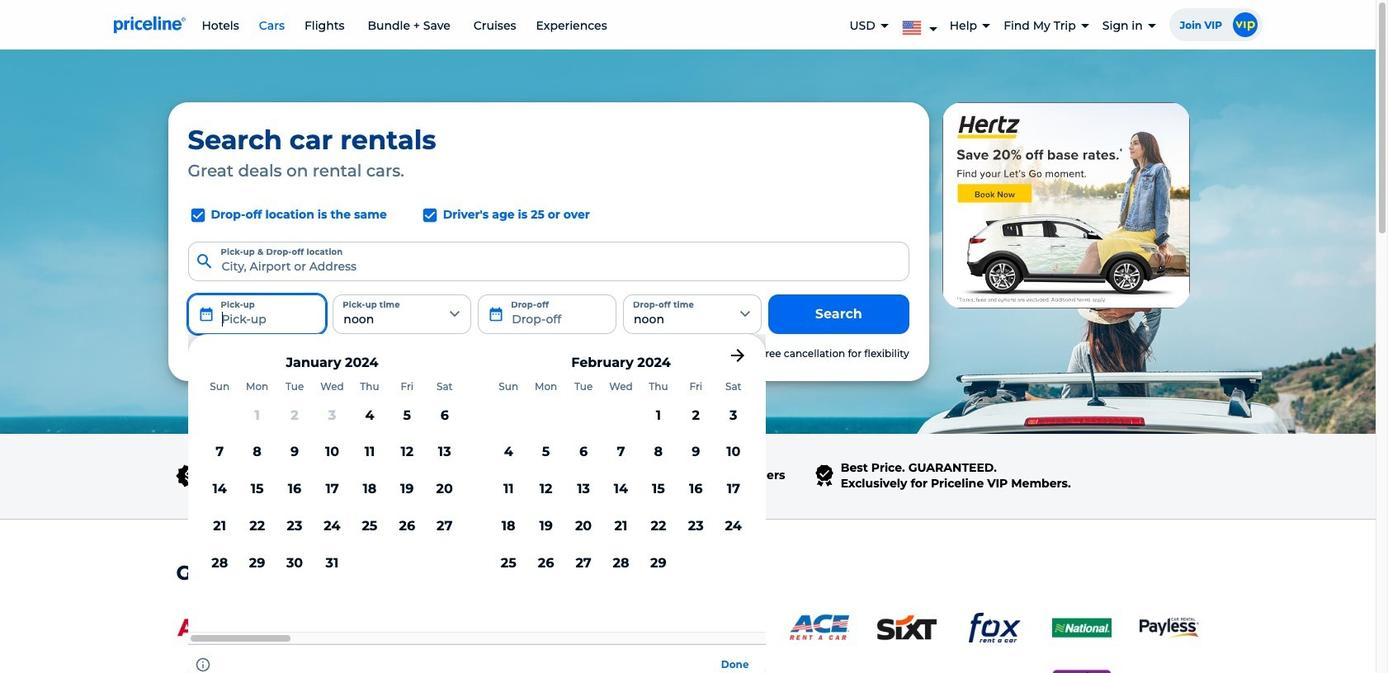Task type: vqa. For each thing, say whether or not it's contained in the screenshot.
the Advertisement region
yes



Task type: locate. For each thing, give the bounding box(es) containing it.
fox image
[[964, 613, 1024, 643]]

en us image
[[902, 18, 928, 35]]

vip badge icon image
[[1232, 12, 1257, 37]]

advantage image
[[177, 670, 236, 673]]

national image
[[1052, 613, 1111, 643]]

avis image
[[177, 613, 236, 643]]

advertisement region
[[942, 102, 1190, 309]]

alamo image
[[614, 613, 674, 643]]

Drop-off field
[[478, 294, 616, 334]]

payless image
[[1139, 618, 1199, 639]]

calendar image
[[488, 306, 504, 322]]

Pick-up field
[[188, 294, 326, 334]]



Task type: describe. For each thing, give the bounding box(es) containing it.
firefly image
[[1052, 670, 1111, 673]]

driving force image
[[702, 670, 761, 673]]

City, Airport or Address text field
[[188, 242, 909, 281]]

thrifty image
[[702, 613, 761, 643]]

calendar image
[[198, 306, 214, 322]]

enterprise image
[[439, 613, 499, 643]]

priceline.com home image
[[113, 16, 185, 34]]

budget image
[[264, 613, 324, 643]]

dollar image
[[527, 613, 586, 643]]

show march 2024 image
[[727, 346, 747, 365]]

sixt image
[[877, 613, 936, 643]]

hertz image
[[352, 613, 411, 643]]

ace image
[[789, 613, 849, 643]]



